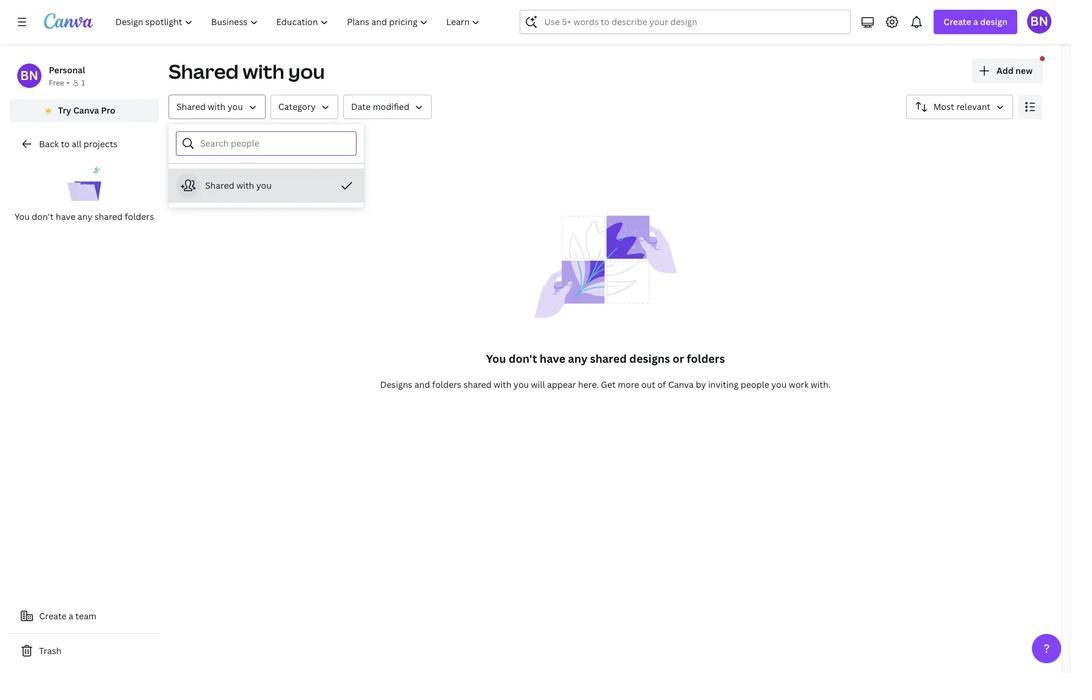 Task type: locate. For each thing, give the bounding box(es) containing it.
don't
[[32, 211, 54, 222], [509, 351, 537, 366]]

canva
[[73, 104, 99, 116], [669, 379, 694, 390]]

you
[[15, 211, 30, 222], [486, 351, 506, 366]]

1 horizontal spatial folders
[[432, 379, 462, 390]]

1 vertical spatial have
[[540, 351, 566, 366]]

a inside 'create a design' dropdown button
[[974, 16, 979, 27]]

trash link
[[10, 639, 159, 664]]

back to all projects
[[39, 138, 118, 150]]

here.
[[579, 379, 599, 390]]

by
[[696, 379, 707, 390]]

2 vertical spatial shared
[[205, 180, 234, 191]]

0 vertical spatial shared with you
[[169, 58, 325, 84]]

1 horizontal spatial canva
[[669, 379, 694, 390]]

0 vertical spatial have
[[56, 211, 75, 222]]

to
[[61, 138, 70, 150]]

most
[[934, 101, 955, 112]]

people
[[741, 379, 770, 390]]

modified
[[373, 101, 410, 112]]

you for you don't have any shared designs or folders
[[486, 351, 506, 366]]

0 horizontal spatial create
[[39, 610, 67, 622]]

1 vertical spatial canva
[[669, 379, 694, 390]]

0 vertical spatial don't
[[32, 211, 54, 222]]

None search field
[[520, 10, 851, 34]]

shared with you
[[169, 58, 325, 84], [177, 101, 243, 112], [205, 180, 272, 191]]

get
[[601, 379, 616, 390]]

1 horizontal spatial ben nelson image
[[1028, 9, 1052, 34]]

0 horizontal spatial you
[[15, 211, 30, 222]]

relevant
[[957, 101, 991, 112]]

0 horizontal spatial canva
[[73, 104, 99, 116]]

shared with you option
[[169, 169, 364, 203]]

add new
[[997, 65, 1033, 76]]

0 horizontal spatial have
[[56, 211, 75, 222]]

create inside button
[[39, 610, 67, 622]]

you don't have any shared designs or folders
[[486, 351, 725, 366]]

you
[[289, 58, 325, 84], [228, 101, 243, 112], [256, 180, 272, 191], [514, 379, 529, 390], [772, 379, 787, 390]]

you down the search people search box at the left top of page
[[256, 180, 272, 191]]

1 vertical spatial shared
[[177, 101, 206, 112]]

shared for folders
[[95, 211, 123, 222]]

folders
[[125, 211, 154, 222], [687, 351, 725, 366], [432, 379, 462, 390]]

0 horizontal spatial any
[[78, 211, 92, 222]]

1 horizontal spatial don't
[[509, 351, 537, 366]]

1 vertical spatial you
[[486, 351, 506, 366]]

1 vertical spatial shared
[[590, 351, 627, 366]]

create a design
[[944, 16, 1008, 27]]

more
[[618, 379, 640, 390]]

a left design
[[974, 16, 979, 27]]

ben nelson image right design
[[1028, 9, 1052, 34]]

1 horizontal spatial any
[[568, 351, 588, 366]]

1 horizontal spatial you
[[486, 351, 506, 366]]

ben nelson image for ben nelson element
[[17, 64, 42, 88]]

designs
[[630, 351, 671, 366]]

any for folders
[[78, 211, 92, 222]]

create a team
[[39, 610, 96, 622]]

create a design button
[[935, 10, 1018, 34]]

create left team
[[39, 610, 67, 622]]

canva inside button
[[73, 104, 99, 116]]

ben nelson image left free
[[17, 64, 42, 88]]

try canva pro
[[58, 104, 115, 116]]

0 horizontal spatial shared
[[95, 211, 123, 222]]

a for design
[[974, 16, 979, 27]]

1 vertical spatial any
[[568, 351, 588, 366]]

0 vertical spatial shared
[[95, 211, 123, 222]]

ben nelson image
[[1028, 9, 1052, 34]]

don't for you don't have any shared folders
[[32, 211, 54, 222]]

1 horizontal spatial shared
[[464, 379, 492, 390]]

1 horizontal spatial a
[[974, 16, 979, 27]]

all
[[72, 138, 82, 150]]

have
[[56, 211, 75, 222], [540, 351, 566, 366]]

date
[[351, 101, 371, 112]]

0 vertical spatial folders
[[125, 211, 154, 222]]

2 vertical spatial shared with you
[[205, 180, 272, 191]]

1 vertical spatial create
[[39, 610, 67, 622]]

0 horizontal spatial don't
[[32, 211, 54, 222]]

0 vertical spatial a
[[974, 16, 979, 27]]

shared with you button
[[169, 169, 364, 203]]

pro
[[101, 104, 115, 116]]

a
[[974, 16, 979, 27], [69, 610, 73, 622]]

0 vertical spatial any
[[78, 211, 92, 222]]

with
[[243, 58, 285, 84], [208, 101, 226, 112], [237, 180, 254, 191], [494, 379, 512, 390]]

you up the search people search box at the left top of page
[[228, 101, 243, 112]]

free •
[[49, 78, 70, 88]]

2 vertical spatial folders
[[432, 379, 462, 390]]

any
[[78, 211, 92, 222], [568, 351, 588, 366]]

create
[[944, 16, 972, 27], [39, 610, 67, 622]]

ben nelson image
[[1028, 9, 1052, 34], [17, 64, 42, 88]]

1 vertical spatial shared with you
[[177, 101, 243, 112]]

1 horizontal spatial create
[[944, 16, 972, 27]]

will
[[531, 379, 545, 390]]

with inside "button"
[[237, 180, 254, 191]]

have for you don't have any shared designs or folders
[[540, 351, 566, 366]]

2 horizontal spatial shared
[[590, 351, 627, 366]]

you left work in the right of the page
[[772, 379, 787, 390]]

Owner button
[[169, 95, 266, 119]]

0 horizontal spatial folders
[[125, 211, 154, 222]]

shared
[[95, 211, 123, 222], [590, 351, 627, 366], [464, 379, 492, 390]]

a for team
[[69, 610, 73, 622]]

a inside create a team button
[[69, 610, 73, 622]]

1 vertical spatial folders
[[687, 351, 725, 366]]

projects
[[84, 138, 118, 150]]

you for you don't have any shared folders
[[15, 211, 30, 222]]

1 vertical spatial ben nelson image
[[17, 64, 42, 88]]

you inside "button"
[[256, 180, 272, 191]]

a left team
[[69, 610, 73, 622]]

0 vertical spatial you
[[15, 211, 30, 222]]

create a team button
[[10, 604, 159, 629]]

try canva pro button
[[10, 99, 159, 122]]

0 vertical spatial create
[[944, 16, 972, 27]]

canva right try
[[73, 104, 99, 116]]

1 horizontal spatial have
[[540, 351, 566, 366]]

create left design
[[944, 16, 972, 27]]

create inside dropdown button
[[944, 16, 972, 27]]

0 vertical spatial canva
[[73, 104, 99, 116]]

0 horizontal spatial a
[[69, 610, 73, 622]]

shared
[[169, 58, 239, 84], [177, 101, 206, 112], [205, 180, 234, 191]]

free
[[49, 78, 64, 88]]

1 vertical spatial don't
[[509, 351, 537, 366]]

0 horizontal spatial ben nelson image
[[17, 64, 42, 88]]

with inside 'owner' button
[[208, 101, 226, 112]]

canva right of
[[669, 379, 694, 390]]

1 vertical spatial a
[[69, 610, 73, 622]]

0 vertical spatial ben nelson image
[[1028, 9, 1052, 34]]

you inside 'owner' button
[[228, 101, 243, 112]]

2 horizontal spatial folders
[[687, 351, 725, 366]]



Task type: describe. For each thing, give the bounding box(es) containing it.
Category button
[[271, 95, 338, 119]]

Search people search field
[[200, 132, 349, 155]]

ben nelson image for bn dropdown button
[[1028, 9, 1052, 34]]

work
[[789, 379, 809, 390]]

top level navigation element
[[108, 10, 491, 34]]

1
[[81, 78, 85, 88]]

appear
[[547, 379, 576, 390]]

new
[[1016, 65, 1033, 76]]

designs
[[380, 379, 413, 390]]

add new button
[[973, 59, 1043, 83]]

any for designs
[[568, 351, 588, 366]]

Date modified button
[[343, 95, 432, 119]]

shared with you inside 'owner' button
[[177, 101, 243, 112]]

back to all projects link
[[10, 132, 159, 156]]

create for create a design
[[944, 16, 972, 27]]

ben nelson element
[[17, 64, 42, 88]]

date modified
[[351, 101, 410, 112]]

most relevant
[[934, 101, 991, 112]]

Sort by button
[[907, 95, 1014, 119]]

you left will
[[514, 379, 529, 390]]

Search search field
[[545, 10, 827, 34]]

with.
[[811, 379, 831, 390]]

shared with you inside "button"
[[205, 180, 272, 191]]

don't for you don't have any shared designs or folders
[[509, 351, 537, 366]]

shared for designs
[[590, 351, 627, 366]]

•
[[67, 78, 70, 88]]

have for you don't have any shared folders
[[56, 211, 75, 222]]

out
[[642, 379, 656, 390]]

shared inside 'owner' button
[[177, 101, 206, 112]]

designs and folders shared with you will appear here. get more out of canva by inviting people you work with.
[[380, 379, 831, 390]]

you up category button
[[289, 58, 325, 84]]

design
[[981, 16, 1008, 27]]

inviting
[[709, 379, 739, 390]]

back
[[39, 138, 59, 150]]

try
[[58, 104, 71, 116]]

team
[[75, 610, 96, 622]]

personal
[[49, 64, 85, 76]]

trash
[[39, 645, 61, 657]]

or
[[673, 351, 685, 366]]

0 vertical spatial shared
[[169, 58, 239, 84]]

of
[[658, 379, 666, 390]]

bn button
[[1028, 9, 1052, 34]]

you don't have any shared folders
[[15, 211, 154, 222]]

2 vertical spatial shared
[[464, 379, 492, 390]]

shared inside "button"
[[205, 180, 234, 191]]

add
[[997, 65, 1014, 76]]

category
[[279, 101, 316, 112]]

create for create a team
[[39, 610, 67, 622]]

and
[[415, 379, 430, 390]]



Task type: vqa. For each thing, say whether or not it's contained in the screenshot.
'or' within the , so they don't use cookies or IP tracking. Because of this, we can't accurately track unique visits. So the same visitor may add to your site's visit count multiple times.
no



